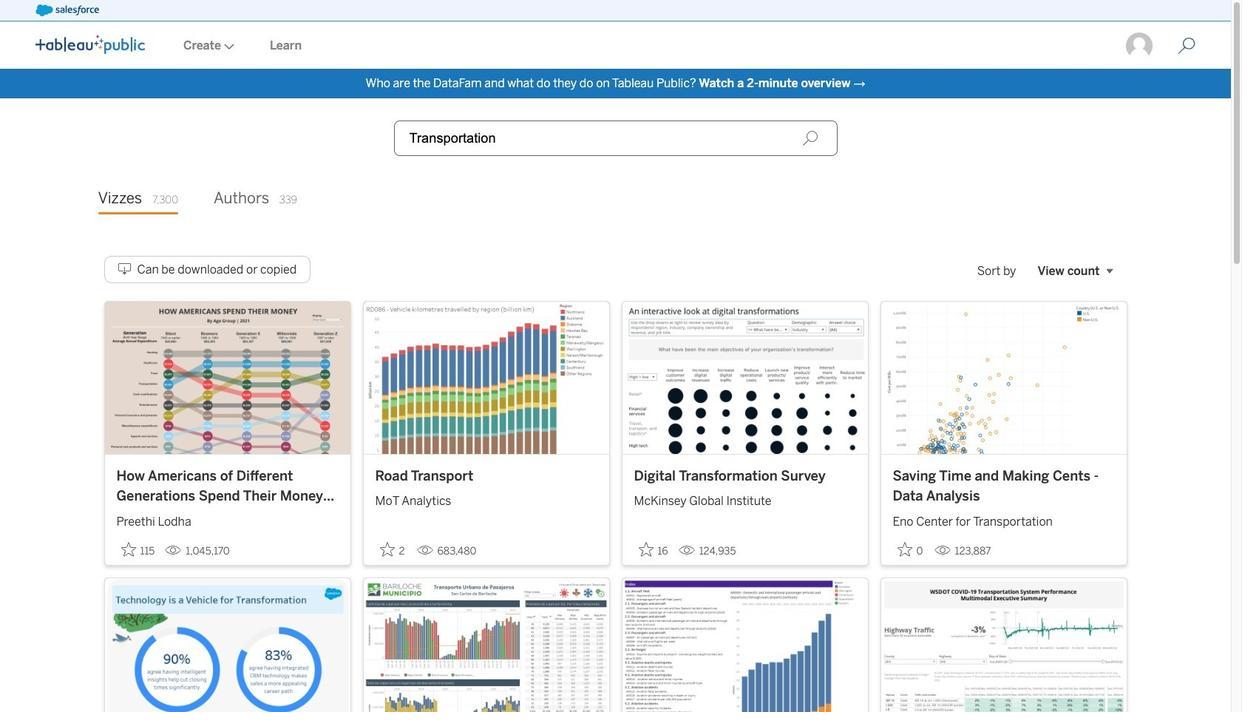 Task type: vqa. For each thing, say whether or not it's contained in the screenshot.
field
no



Task type: describe. For each thing, give the bounding box(es) containing it.
2 add favorite button from the left
[[375, 537, 411, 562]]

salesforce logo image
[[35, 4, 99, 16]]

go to search image
[[1160, 37, 1213, 55]]

add favorite image for 1st 'add favorite' button from the right
[[897, 542, 912, 557]]

add favorite image for 4th 'add favorite' button from the right
[[121, 542, 136, 557]]



Task type: locate. For each thing, give the bounding box(es) containing it.
3 add favorite button from the left
[[634, 537, 673, 562]]

1 horizontal spatial add favorite image
[[639, 542, 653, 557]]

add favorite image for 2nd 'add favorite' button from right
[[639, 542, 653, 557]]

logo image
[[35, 35, 145, 54]]

Search input field
[[394, 121, 837, 156]]

add favorite image
[[380, 542, 395, 557]]

4 add favorite button from the left
[[893, 537, 928, 562]]

gary.orlando image
[[1125, 31, 1154, 61]]

search image
[[802, 130, 818, 146]]

1 add favorite image from the left
[[121, 542, 136, 557]]

add favorite image
[[121, 542, 136, 557], [639, 542, 653, 557], [897, 542, 912, 557]]

2 add favorite image from the left
[[639, 542, 653, 557]]

create image
[[221, 44, 234, 50]]

workbook thumbnail image
[[105, 302, 350, 454], [363, 302, 609, 454], [622, 302, 868, 454], [881, 302, 1127, 454], [105, 578, 350, 712], [363, 578, 609, 712], [622, 578, 868, 712], [881, 578, 1127, 712]]

Add Favorite button
[[116, 537, 159, 562], [375, 537, 411, 562], [634, 537, 673, 562], [893, 537, 928, 562]]

2 horizontal spatial add favorite image
[[897, 542, 912, 557]]

3 add favorite image from the left
[[897, 542, 912, 557]]

0 horizontal spatial add favorite image
[[121, 542, 136, 557]]

1 add favorite button from the left
[[116, 537, 159, 562]]



